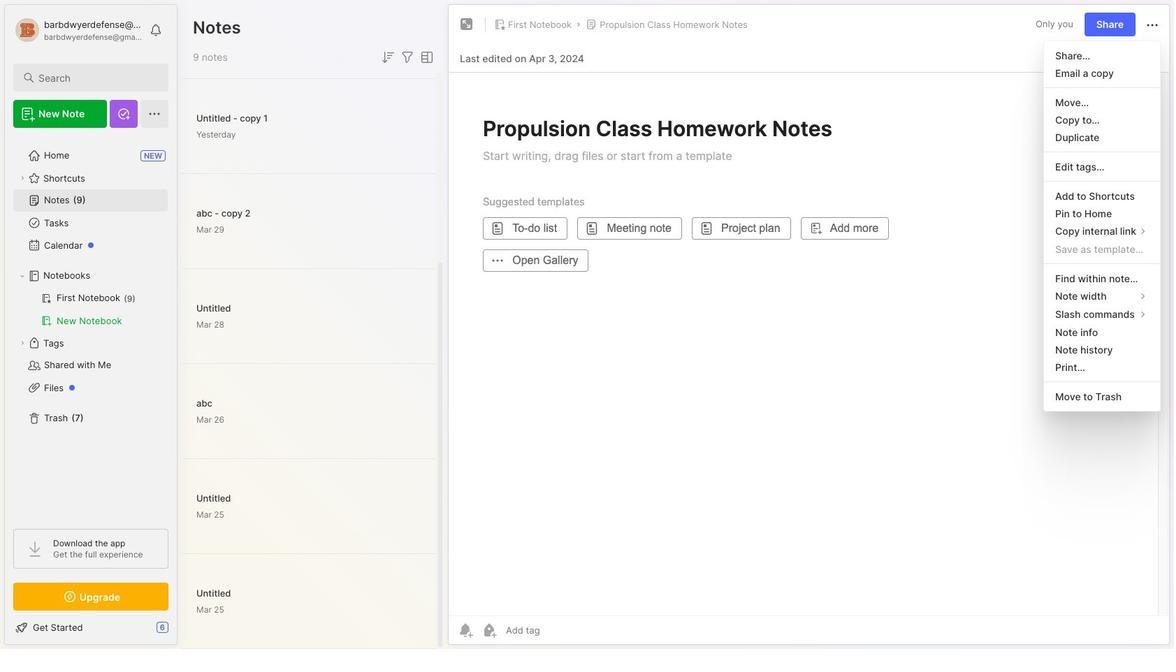 Task type: vqa. For each thing, say whether or not it's contained in the screenshot.
and to the middle
no



Task type: locate. For each thing, give the bounding box(es) containing it.
Add tag field
[[505, 624, 610, 637]]

add a reminder image
[[457, 622, 474, 639]]

tree
[[5, 136, 177, 517]]

add tag image
[[481, 622, 498, 639]]

None search field
[[38, 69, 156, 86]]

Slash commands field
[[1045, 305, 1161, 324]]

Account field
[[13, 16, 143, 44]]

group
[[13, 287, 168, 332]]

tree inside main element
[[5, 136, 177, 517]]

View options field
[[416, 49, 436, 66]]

expand notebooks image
[[18, 272, 27, 280]]

expand note image
[[459, 16, 475, 33]]

group inside tree
[[13, 287, 168, 332]]

Sort options field
[[380, 49, 396, 66]]

More actions field
[[1145, 16, 1161, 33]]



Task type: describe. For each thing, give the bounding box(es) containing it.
none search field inside main element
[[38, 69, 156, 86]]

Note Editor text field
[[449, 72, 1170, 616]]

Add filters field
[[399, 49, 416, 66]]

Help and Learning task checklist field
[[5, 617, 177, 639]]

main element
[[0, 0, 182, 650]]

expand tags image
[[18, 339, 27, 348]]

note window element
[[448, 4, 1170, 649]]

dropdown list menu
[[1045, 47, 1161, 405]]

Copy internal link field
[[1045, 222, 1161, 240]]

Note width field
[[1045, 287, 1161, 305]]

add filters image
[[399, 49, 416, 66]]

more actions image
[[1145, 17, 1161, 33]]

Search text field
[[38, 71, 156, 85]]



